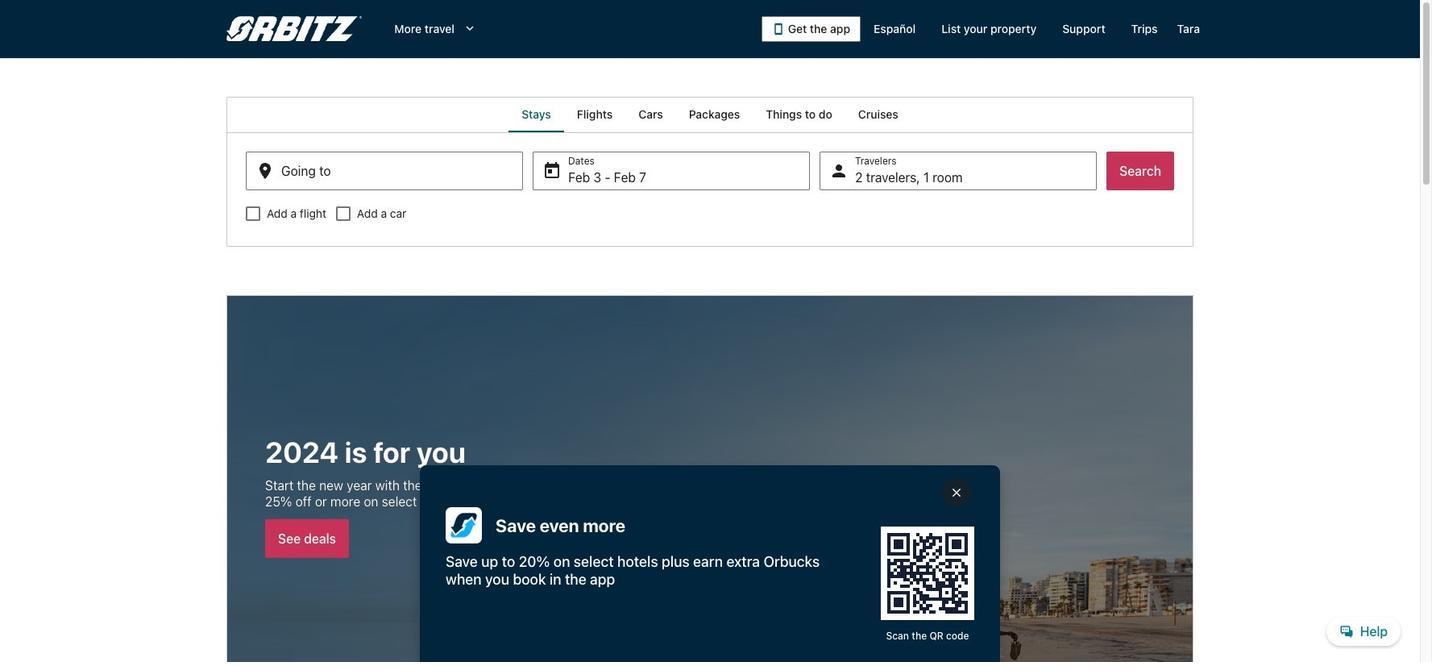 Task type: vqa. For each thing, say whether or not it's contained in the screenshot.
orbitz logo
yes



Task type: locate. For each thing, give the bounding box(es) containing it.
tab list
[[227, 97, 1194, 132]]

orbitz logo image
[[443, 507, 482, 544]]

main content
[[0, 97, 1421, 662]]

close image
[[950, 485, 964, 500]]

travel sale activities deals image
[[227, 295, 1194, 662]]

sheetbannerimgalttext image
[[881, 527, 975, 620]]



Task type: describe. For each thing, give the bounding box(es) containing it.
download the app button image
[[772, 23, 785, 35]]

orbitz logo image
[[227, 16, 362, 42]]



